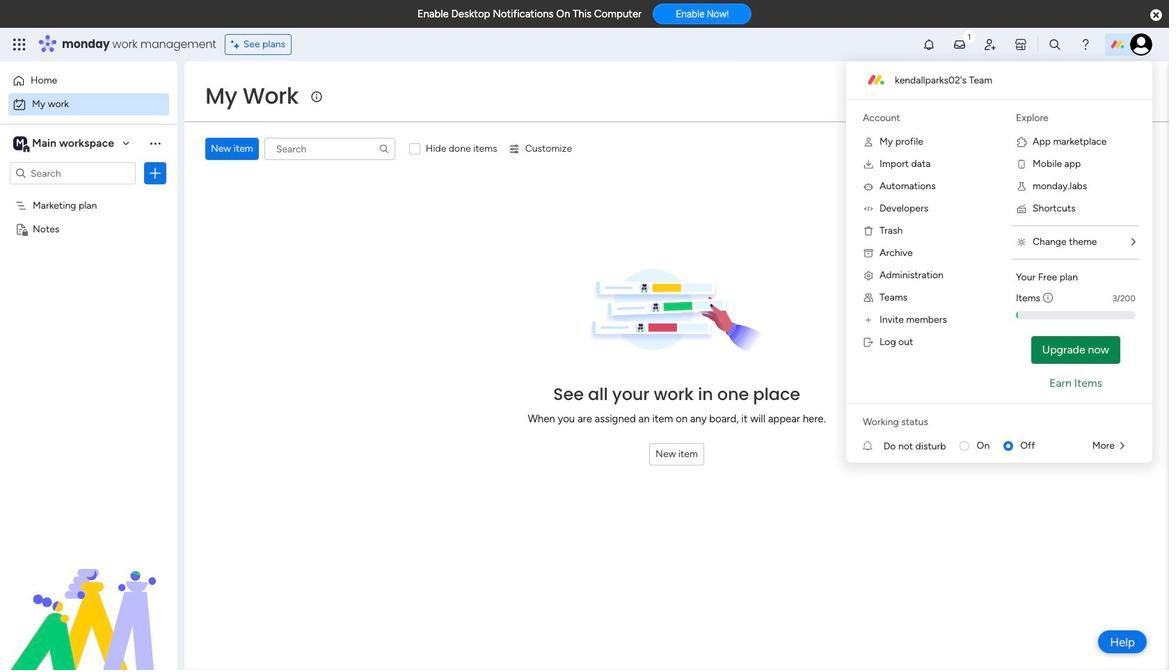 Task type: vqa. For each thing, say whether or not it's contained in the screenshot.
track at top left
no



Task type: describe. For each thing, give the bounding box(es) containing it.
kendall parks image
[[1131, 33, 1153, 56]]

trash image
[[863, 226, 875, 237]]

help image
[[1079, 38, 1093, 52]]

log out image
[[863, 337, 875, 348]]

teams image
[[863, 292, 875, 304]]

list arrow image
[[1121, 441, 1125, 451]]

invite members image
[[984, 38, 998, 52]]

v2 info image
[[1044, 291, 1054, 306]]

see plans image
[[231, 37, 244, 52]]

import data image
[[863, 159, 875, 170]]

change theme image
[[1017, 237, 1028, 248]]

monday.labs image
[[1017, 181, 1028, 192]]

select product image
[[13, 38, 26, 52]]

shortcuts image
[[1017, 203, 1028, 214]]

my profile image
[[863, 136, 875, 148]]

developers image
[[863, 203, 875, 214]]

invite members image
[[863, 315, 875, 326]]

search image
[[379, 143, 390, 155]]

search everything image
[[1049, 38, 1063, 52]]

0 vertical spatial option
[[8, 70, 169, 92]]

private board image
[[15, 222, 28, 235]]

1 vertical spatial option
[[8, 93, 169, 116]]

notifications image
[[923, 38, 937, 52]]

workspace selection element
[[13, 135, 116, 153]]

administration image
[[863, 270, 875, 281]]



Task type: locate. For each thing, give the bounding box(es) containing it.
lottie animation element
[[0, 530, 178, 671]]

option
[[8, 70, 169, 92], [8, 93, 169, 116], [0, 193, 178, 195]]

monday marketplace image
[[1015, 38, 1029, 52]]

v2 surfce notifications image
[[863, 439, 884, 454]]

archive image
[[863, 248, 875, 259]]

dapulse close image
[[1151, 8, 1163, 22]]

automations image
[[863, 181, 875, 192]]

workspace image
[[13, 136, 27, 151]]

lottie animation image
[[0, 530, 178, 671]]

1 image
[[964, 29, 976, 44]]

list arrow image
[[1132, 237, 1136, 247]]

list box
[[0, 190, 178, 429]]

2 vertical spatial option
[[0, 193, 178, 195]]

welcome to my work feature image image
[[589, 269, 765, 354]]

options image
[[148, 166, 162, 180]]

mobile app image
[[1017, 159, 1028, 170]]

Filter dashboard by text search field
[[264, 138, 395, 160]]

update feed image
[[953, 38, 967, 52]]

workspace options image
[[148, 136, 162, 150]]

None search field
[[264, 138, 395, 160]]

Search in workspace field
[[29, 165, 116, 181]]



